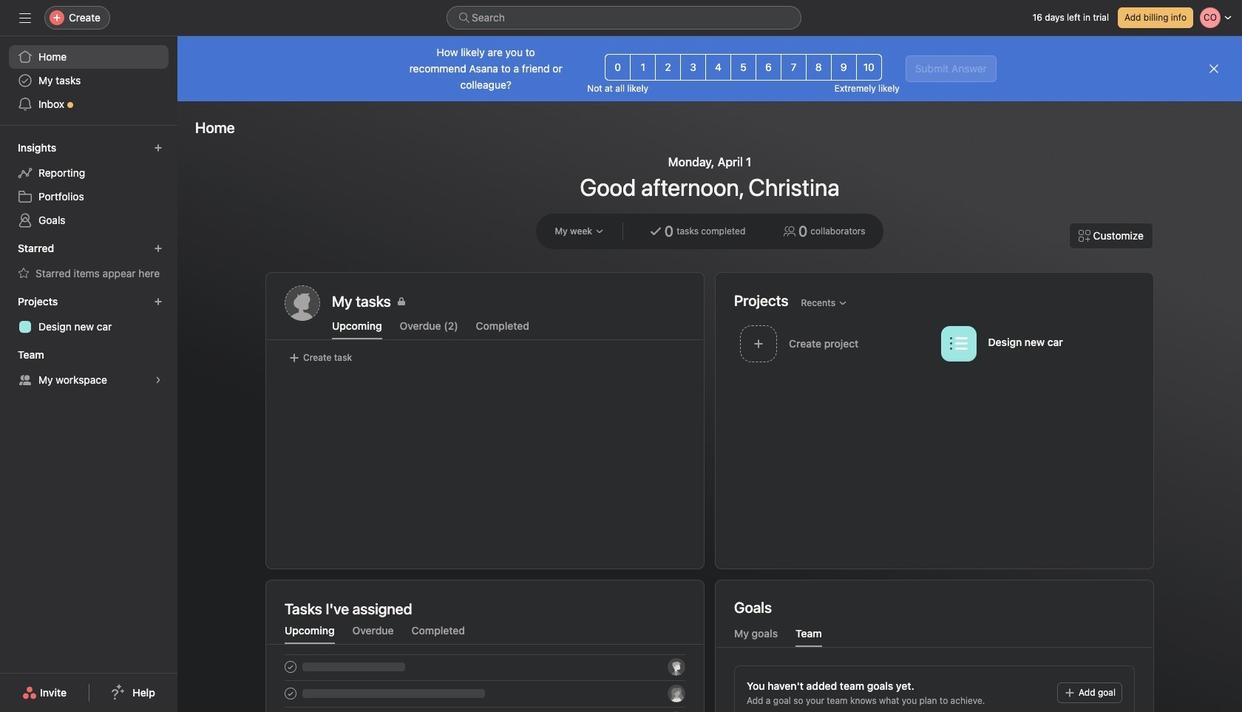 Task type: vqa. For each thing, say whether or not it's contained in the screenshot.
Apr 12
no



Task type: describe. For each thing, give the bounding box(es) containing it.
list image
[[950, 335, 968, 353]]

insights element
[[0, 135, 178, 235]]

new project or portfolio image
[[154, 297, 163, 306]]

hide sidebar image
[[19, 12, 31, 24]]

global element
[[0, 36, 178, 125]]

dismiss image
[[1209, 63, 1221, 75]]



Task type: locate. For each thing, give the bounding box(es) containing it.
option group
[[605, 54, 882, 81]]

teams element
[[0, 342, 178, 395]]

add profile photo image
[[285, 286, 320, 321]]

new insights image
[[154, 144, 163, 152]]

list item
[[735, 321, 936, 366]]

see details, my workspace image
[[154, 376, 163, 385]]

projects element
[[0, 289, 178, 342]]

None radio
[[681, 54, 707, 81], [806, 54, 832, 81], [857, 54, 882, 81], [681, 54, 707, 81], [806, 54, 832, 81], [857, 54, 882, 81]]

starred element
[[0, 235, 178, 289]]

None radio
[[605, 54, 631, 81], [630, 54, 656, 81], [656, 54, 681, 81], [706, 54, 732, 81], [731, 54, 757, 81], [756, 54, 782, 81], [781, 54, 807, 81], [831, 54, 857, 81], [605, 54, 631, 81], [630, 54, 656, 81], [656, 54, 681, 81], [706, 54, 732, 81], [731, 54, 757, 81], [756, 54, 782, 81], [781, 54, 807, 81], [831, 54, 857, 81]]

list box
[[447, 6, 802, 30]]

add items to starred image
[[154, 244, 163, 253]]



